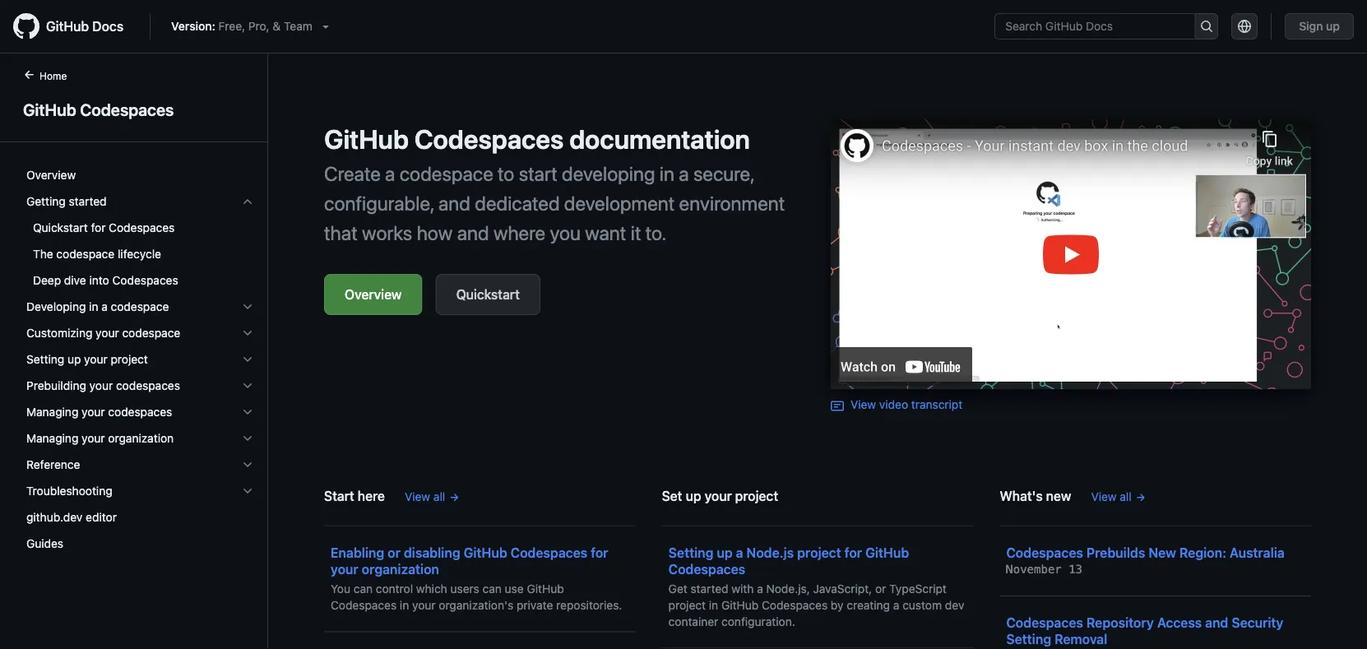 Task type: describe. For each thing, give the bounding box(es) containing it.
november 13 element
[[1007, 563, 1083, 576]]

codespaces for managing your codespaces
[[108, 405, 172, 419]]

&
[[273, 19, 281, 33]]

project inside dropdown button
[[111, 353, 148, 366]]

set up your project
[[662, 488, 779, 504]]

a left custom
[[894, 598, 900, 612]]

managing your codespaces
[[26, 405, 172, 419]]

codespace inside github codespaces documentation create a codespace to start developing in a secure, configurable, and dedicated development environment that works how and where you want it to.
[[400, 162, 494, 185]]

your right set
[[705, 488, 732, 504]]

started inside getting started dropdown button
[[69, 195, 107, 208]]

developing
[[26, 300, 86, 314]]

that
[[324, 221, 358, 244]]

codespaces up use
[[511, 545, 588, 560]]

sc 9kayk9 0 image for customizing your codespace
[[241, 327, 254, 340]]

dev
[[946, 598, 965, 612]]

project up javascript, in the bottom right of the page
[[798, 545, 842, 560]]

sc 9kayk9 0 image for developing in a codespace
[[241, 300, 254, 314]]

creating
[[847, 598, 891, 612]]

codespaces inside github codespaces documentation create a codespace to start developing in a secure, configurable, and dedicated development environment that works how and where you want it to.
[[415, 123, 564, 155]]

view all link for here
[[405, 488, 460, 505]]

for for enabling
[[591, 545, 609, 560]]

getting started button
[[20, 188, 261, 215]]

or inside 'enabling or disabling github codespaces for your organization you can control which users can use github codespaces in your organization's private repositories.'
[[388, 545, 401, 560]]

github inside github codespaces link
[[23, 100, 76, 119]]

it
[[631, 221, 642, 244]]

managing your organization button
[[20, 426, 261, 452]]

github up typescript
[[866, 545, 910, 560]]

setting up your project
[[26, 353, 148, 366]]

codespaces prebuilds new region: australia november 13
[[1007, 545, 1285, 576]]

codespaces repository access and security setting removal link
[[1007, 602, 1305, 649]]

customizing
[[26, 326, 93, 340]]

deep dive into codespaces
[[33, 274, 178, 287]]

guides
[[26, 537, 63, 551]]

triangle down image
[[319, 20, 332, 33]]

1 vertical spatial and
[[457, 221, 489, 244]]

repository
[[1087, 615, 1155, 631]]

Search GitHub Docs search field
[[996, 14, 1195, 39]]

github inside github codespaces documentation create a codespace to start developing in a secure, configurable, and dedicated development environment that works how and where you want it to.
[[324, 123, 409, 155]]

home
[[40, 70, 67, 81]]

for for setting
[[845, 545, 863, 560]]

organization's
[[439, 598, 514, 612]]

your inside dropdown button
[[96, 326, 119, 340]]

your down managing your codespaces
[[82, 432, 105, 445]]

prebuilding your codespaces button
[[20, 373, 261, 399]]

quickstart for codespaces
[[33, 221, 175, 235]]

your up 'managing your organization'
[[82, 405, 105, 419]]

up for setting up a node.js project for github codespaces get started with a node.js, javascript, or typescript project in github codespaces by creating a custom dev container configuration.
[[717, 545, 733, 560]]

started inside setting up a node.js project for github codespaces get started with a node.js, javascript, or typescript project in github codespaces by creating a custom dev container configuration.
[[691, 582, 729, 595]]

a up configurable,
[[385, 162, 395, 185]]

codespaces repository access and security setting removal
[[1007, 615, 1284, 647]]

enabling or disabling github codespaces for your organization you can control which users can use github codespaces in your organization's private repositories.
[[331, 545, 623, 612]]

documentation
[[570, 123, 751, 155]]

up for set up your project
[[686, 488, 702, 504]]

github docs link
[[13, 13, 137, 40]]

link image
[[831, 399, 844, 413]]

codespaces down node.js,
[[762, 598, 828, 612]]

free,
[[219, 19, 245, 33]]

your up prebuilding your codespaces
[[84, 353, 108, 366]]

what's
[[1000, 488, 1043, 504]]

version: free, pro, & team
[[171, 19, 313, 33]]

here
[[358, 488, 385, 504]]

managing your organization
[[26, 432, 174, 445]]

to
[[498, 162, 515, 185]]

private
[[517, 598, 553, 612]]

a left secure,
[[679, 162, 689, 185]]

github codespaces link
[[20, 97, 248, 122]]

quickstart for quickstart
[[456, 287, 520, 302]]

a inside "dropdown button"
[[101, 300, 108, 314]]

development
[[564, 192, 675, 215]]

2 can from the left
[[483, 582, 502, 595]]

deep
[[33, 274, 61, 287]]

want
[[585, 221, 627, 244]]

project up container
[[669, 598, 706, 612]]

deep dive into codespaces link
[[20, 267, 261, 294]]

sc 9kayk9 0 image for getting started
[[241, 195, 254, 208]]

13
[[1069, 563, 1083, 576]]

you
[[331, 582, 351, 595]]

all for disabling
[[434, 490, 445, 503]]

all for new
[[1120, 490, 1132, 503]]

up for setting up your project
[[67, 353, 81, 366]]

new
[[1047, 488, 1072, 504]]

codespaces inside "codespaces repository access and security setting removal"
[[1007, 615, 1084, 631]]

developing in a codespace
[[26, 300, 169, 314]]

security
[[1232, 615, 1284, 631]]

new
[[1149, 545, 1177, 560]]

or inside setting up a node.js project for github codespaces get started with a node.js, javascript, or typescript project in github codespaces by creating a custom dev container configuration.
[[876, 582, 887, 595]]

sign
[[1300, 19, 1324, 33]]

sc 9kayk9 0 image for managing your organization
[[241, 432, 254, 445]]

organization inside 'enabling or disabling github codespaces for your organization you can control which users can use github codespaces in your organization's private repositories.'
[[362, 561, 439, 577]]

in inside setting up a node.js project for github codespaces get started with a node.js, javascript, or typescript project in github codespaces by creating a custom dev container configuration.
[[709, 598, 719, 612]]

what's new
[[1000, 488, 1072, 504]]

view video transcript
[[851, 398, 963, 412]]

github codespaces
[[23, 100, 174, 119]]

home link
[[16, 68, 93, 85]]

custom
[[903, 598, 942, 612]]

november
[[1007, 563, 1062, 576]]

pro,
[[248, 19, 270, 33]]

sign up
[[1300, 19, 1341, 33]]

developing
[[562, 162, 655, 185]]

prebuilding
[[26, 379, 86, 393]]

select language: current language is english image
[[1239, 20, 1252, 33]]

managing for managing your codespaces
[[26, 405, 78, 419]]

transcript
[[912, 398, 963, 412]]

view all link for new
[[1092, 488, 1147, 505]]

australia
[[1230, 545, 1285, 560]]

1 horizontal spatial overview
[[345, 287, 402, 302]]

repositories.
[[556, 598, 623, 612]]

your up managing your codespaces
[[89, 379, 113, 393]]

github docs
[[46, 19, 124, 34]]

quickstart for codespaces link
[[20, 215, 261, 241]]

sign up link
[[1286, 13, 1355, 40]]

view for codespaces prebuilds new region: australia
[[1092, 490, 1117, 503]]

disabling
[[404, 545, 461, 560]]

region:
[[1180, 545, 1227, 560]]

the codespace lifecycle link
[[20, 241, 261, 267]]

github down with
[[722, 598, 759, 612]]

how
[[417, 221, 453, 244]]

which
[[416, 582, 448, 595]]

customizing your codespace
[[26, 326, 180, 340]]

1 vertical spatial overview link
[[324, 274, 423, 315]]

sc 9kayk9 0 image for troubleshooting
[[241, 485, 254, 498]]

setting up a node.js project for github codespaces get started with a node.js, javascript, or typescript project in github codespaces by creating a custom dev container configuration.
[[669, 545, 965, 628]]

and inside "codespaces repository access and security setting removal"
[[1206, 615, 1229, 631]]

configurable,
[[324, 192, 434, 215]]

setting up your project button
[[20, 346, 261, 373]]

organization inside dropdown button
[[108, 432, 174, 445]]

docs
[[92, 19, 124, 34]]

sc 9kayk9 0 image for prebuilding your codespaces
[[241, 379, 254, 393]]

by
[[831, 598, 844, 612]]

quickstart for quickstart for codespaces
[[33, 221, 88, 235]]



Task type: vqa. For each thing, say whether or not it's contained in the screenshot.
bottom (.NET)
no



Task type: locate. For each thing, give the bounding box(es) containing it.
up
[[1327, 19, 1341, 33], [67, 353, 81, 366], [686, 488, 702, 504], [717, 545, 733, 560]]

environment
[[679, 192, 785, 215]]

in
[[660, 162, 675, 185], [89, 300, 98, 314], [400, 598, 409, 612], [709, 598, 719, 612]]

codespaces down you
[[331, 598, 397, 612]]

for up the codespace lifecycle
[[91, 221, 106, 235]]

overview link
[[20, 162, 261, 188], [324, 274, 423, 315]]

up right set
[[686, 488, 702, 504]]

started
[[69, 195, 107, 208], [691, 582, 729, 595]]

1 horizontal spatial or
[[876, 582, 887, 595]]

the codespace lifecycle
[[33, 247, 161, 261]]

codespaces down home link
[[80, 100, 174, 119]]

troubleshooting button
[[20, 478, 261, 505]]

1 view all link from the left
[[405, 488, 460, 505]]

setting up prebuilding
[[26, 353, 64, 366]]

in down the control
[[400, 598, 409, 612]]

3 sc 9kayk9 0 image from the top
[[241, 353, 254, 366]]

1 getting started element from the top
[[13, 188, 267, 294]]

sc 9kayk9 0 image inside developing in a codespace "dropdown button"
[[241, 300, 254, 314]]

javascript,
[[814, 582, 873, 595]]

github up private
[[527, 582, 564, 595]]

codespaces down prebuilding your codespaces dropdown button
[[108, 405, 172, 419]]

users
[[451, 582, 480, 595]]

the
[[33, 247, 53, 261]]

view right the here
[[405, 490, 431, 503]]

or up creating
[[876, 582, 887, 595]]

github.dev editor
[[26, 511, 117, 524]]

codespaces down the codespace lifecycle link
[[112, 274, 178, 287]]

view all
[[405, 490, 445, 503], [1092, 490, 1132, 503]]

codespaces
[[116, 379, 180, 393], [108, 405, 172, 419]]

sc 9kayk9 0 image inside troubleshooting dropdown button
[[241, 485, 254, 498]]

None search field
[[995, 13, 1219, 40]]

view all for here
[[405, 490, 445, 503]]

for inside 'enabling or disabling github codespaces for your organization you can control which users can use github codespaces in your organization's private repositories.'
[[591, 545, 609, 560]]

view video transcript link
[[831, 398, 963, 413]]

organization
[[108, 432, 174, 445], [362, 561, 439, 577]]

1 horizontal spatial for
[[591, 545, 609, 560]]

container
[[669, 615, 719, 628]]

get
[[669, 582, 688, 595]]

where
[[494, 221, 546, 244]]

a
[[385, 162, 395, 185], [679, 162, 689, 185], [101, 300, 108, 314], [736, 545, 744, 560], [757, 582, 764, 595], [894, 598, 900, 612]]

and right how
[[457, 221, 489, 244]]

in down the "documentation"
[[660, 162, 675, 185]]

overview down works
[[345, 287, 402, 302]]

all up disabling
[[434, 490, 445, 503]]

lifecycle
[[118, 247, 161, 261]]

5 sc 9kayk9 0 image from the top
[[241, 458, 254, 472]]

getting started
[[26, 195, 107, 208]]

setting left removal on the right bottom
[[1007, 632, 1052, 647]]

github up the create
[[324, 123, 409, 155]]

setting for a
[[669, 545, 714, 560]]

video
[[880, 398, 909, 412]]

use
[[505, 582, 524, 595]]

codespaces up get
[[669, 561, 746, 577]]

getting started element containing quickstart for codespaces
[[13, 215, 267, 294]]

4 sc 9kayk9 0 image from the top
[[241, 432, 254, 445]]

1 vertical spatial codespaces
[[108, 405, 172, 419]]

sc 9kayk9 0 image inside getting started dropdown button
[[241, 195, 254, 208]]

project down customizing your codespace dropdown button
[[111, 353, 148, 366]]

guides link
[[20, 531, 261, 557]]

view right link 'icon'
[[851, 398, 877, 412]]

0 vertical spatial organization
[[108, 432, 174, 445]]

organization up the control
[[362, 561, 439, 577]]

github.dev
[[26, 511, 83, 524]]

managing for managing your organization
[[26, 432, 78, 445]]

overview up getting at the top left of the page
[[26, 168, 76, 182]]

codespace down developing in a codespace "dropdown button"
[[122, 326, 180, 340]]

dive
[[64, 274, 86, 287]]

1 horizontal spatial started
[[691, 582, 729, 595]]

1 horizontal spatial can
[[483, 582, 502, 595]]

sc 9kayk9 0 image inside customizing your codespace dropdown button
[[241, 327, 254, 340]]

to.
[[646, 221, 667, 244]]

1 vertical spatial started
[[691, 582, 729, 595]]

0 horizontal spatial overview
[[26, 168, 76, 182]]

up inside dropdown button
[[67, 353, 81, 366]]

1 horizontal spatial view
[[851, 398, 877, 412]]

setting inside setting up your project dropdown button
[[26, 353, 64, 366]]

access
[[1158, 615, 1203, 631]]

overview link up quickstart for codespaces link
[[20, 162, 261, 188]]

setting
[[26, 353, 64, 366], [669, 545, 714, 560], [1007, 632, 1052, 647]]

managing down prebuilding
[[26, 405, 78, 419]]

and
[[439, 192, 471, 215], [457, 221, 489, 244], [1206, 615, 1229, 631]]

1 all from the left
[[434, 490, 445, 503]]

0 horizontal spatial organization
[[108, 432, 174, 445]]

1 horizontal spatial quickstart
[[456, 287, 520, 302]]

0 vertical spatial codespaces
[[116, 379, 180, 393]]

2 vertical spatial and
[[1206, 615, 1229, 631]]

0 horizontal spatial for
[[91, 221, 106, 235]]

a down the deep dive into codespaces
[[101, 300, 108, 314]]

0 horizontal spatial view
[[405, 490, 431, 503]]

1 view all from the left
[[405, 490, 445, 503]]

sc 9kayk9 0 image for reference
[[241, 458, 254, 472]]

codespaces up to
[[415, 123, 564, 155]]

github codespaces element
[[0, 67, 268, 648]]

sc 9kayk9 0 image inside reference dropdown button
[[241, 458, 254, 472]]

github
[[46, 19, 89, 34], [23, 100, 76, 119], [324, 123, 409, 155], [464, 545, 508, 560], [866, 545, 910, 560], [527, 582, 564, 595], [722, 598, 759, 612]]

and right access
[[1206, 615, 1229, 631]]

tooltip
[[1315, 597, 1348, 630]]

getting started element
[[13, 188, 267, 294], [13, 215, 267, 294]]

0 vertical spatial quickstart
[[33, 221, 88, 235]]

2 sc 9kayk9 0 image from the top
[[241, 379, 254, 393]]

troubleshooting
[[26, 484, 112, 498]]

0 horizontal spatial can
[[354, 582, 373, 595]]

setting inside setting up a node.js project for github codespaces get started with a node.js, javascript, or typescript project in github codespaces by creating a custom dev container configuration.
[[669, 545, 714, 560]]

started right get
[[691, 582, 729, 595]]

1 horizontal spatial all
[[1120, 490, 1132, 503]]

overview link down works
[[324, 274, 423, 315]]

3 sc 9kayk9 0 image from the top
[[241, 406, 254, 419]]

control
[[376, 582, 413, 595]]

reference button
[[20, 452, 261, 478]]

1 vertical spatial organization
[[362, 561, 439, 577]]

2 getting started element from the top
[[13, 215, 267, 294]]

view all right new
[[1092, 490, 1132, 503]]

0 horizontal spatial view all
[[405, 490, 445, 503]]

1 vertical spatial setting
[[669, 545, 714, 560]]

with
[[732, 582, 754, 595]]

setting inside "codespaces repository access and security setting removal"
[[1007, 632, 1052, 647]]

quickstart link
[[436, 274, 541, 315]]

start
[[324, 488, 354, 504]]

1 can from the left
[[354, 582, 373, 595]]

setting for your
[[26, 353, 64, 366]]

0 vertical spatial overview
[[26, 168, 76, 182]]

0 vertical spatial setting
[[26, 353, 64, 366]]

sc 9kayk9 0 image
[[241, 195, 254, 208], [241, 327, 254, 340], [241, 353, 254, 366], [241, 485, 254, 498]]

quickstart down getting started
[[33, 221, 88, 235]]

github codespaces documentation create a codespace to start developing in a secure, configurable, and dedicated development environment that works how and where you want it to.
[[324, 123, 785, 244]]

1 sc 9kayk9 0 image from the top
[[241, 195, 254, 208]]

for up repositories.
[[591, 545, 609, 560]]

codespaces down getting started dropdown button
[[109, 221, 175, 235]]

1 horizontal spatial overview link
[[324, 274, 423, 315]]

2 view all from the left
[[1092, 490, 1132, 503]]

codespace down the deep dive into codespaces link
[[111, 300, 169, 314]]

2 horizontal spatial for
[[845, 545, 863, 560]]

view all link up disabling
[[405, 488, 460, 505]]

1 horizontal spatial organization
[[362, 561, 439, 577]]

1 managing from the top
[[26, 405, 78, 419]]

sc 9kayk9 0 image for setting up your project
[[241, 353, 254, 366]]

0 horizontal spatial or
[[388, 545, 401, 560]]

0 vertical spatial and
[[439, 192, 471, 215]]

secure,
[[694, 162, 755, 185]]

create
[[324, 162, 381, 185]]

2 sc 9kayk9 0 image from the top
[[241, 327, 254, 340]]

node.js,
[[767, 582, 810, 595]]

0 horizontal spatial started
[[69, 195, 107, 208]]

codespace inside dropdown button
[[122, 326, 180, 340]]

start here
[[324, 488, 385, 504]]

in inside "dropdown button"
[[89, 300, 98, 314]]

for up javascript, in the bottom right of the page
[[845, 545, 863, 560]]

typescript
[[890, 582, 947, 595]]

into
[[89, 274, 109, 287]]

github inside github docs link
[[46, 19, 89, 34]]

node.js
[[747, 545, 794, 560]]

github up users at bottom left
[[464, 545, 508, 560]]

for inside setting up a node.js project for github codespaces get started with a node.js, javascript, or typescript project in github codespaces by creating a custom dev container configuration.
[[845, 545, 863, 560]]

team
[[284, 19, 313, 33]]

project
[[111, 353, 148, 366], [736, 488, 779, 504], [798, 545, 842, 560], [669, 598, 706, 612]]

view for enabling or disabling github codespaces for your organization
[[405, 490, 431, 503]]

2 horizontal spatial setting
[[1007, 632, 1052, 647]]

0 horizontal spatial quickstart
[[33, 221, 88, 235]]

4 sc 9kayk9 0 image from the top
[[241, 485, 254, 498]]

up inside setting up a node.js project for github codespaces get started with a node.js, javascript, or typescript project in github codespaces by creating a custom dev container configuration.
[[717, 545, 733, 560]]

and up how
[[439, 192, 471, 215]]

codespaces up november 13 element
[[1007, 545, 1084, 560]]

1 vertical spatial or
[[876, 582, 887, 595]]

sc 9kayk9 0 image inside managing your codespaces dropdown button
[[241, 406, 254, 419]]

overview
[[26, 168, 76, 182], [345, 287, 402, 302]]

editor
[[86, 511, 117, 524]]

view all for new
[[1092, 490, 1132, 503]]

getting started element containing getting started
[[13, 188, 267, 294]]

github.dev editor link
[[20, 505, 261, 531]]

can right you
[[354, 582, 373, 595]]

2 view all link from the left
[[1092, 488, 1147, 505]]

setting up get
[[669, 545, 714, 560]]

view all link up the prebuilds
[[1092, 488, 1147, 505]]

up right sign
[[1327, 19, 1341, 33]]

enabling
[[331, 545, 385, 560]]

removal
[[1055, 632, 1108, 647]]

1 sc 9kayk9 0 image from the top
[[241, 300, 254, 314]]

organization down managing your codespaces dropdown button in the left of the page
[[108, 432, 174, 445]]

0 horizontal spatial setting
[[26, 353, 64, 366]]

codespaces for prebuilding your codespaces
[[116, 379, 180, 393]]

your down 'which'
[[412, 598, 436, 612]]

1 horizontal spatial view all
[[1092, 490, 1132, 503]]

codespace inside "dropdown button"
[[111, 300, 169, 314]]

in inside github codespaces documentation create a codespace to start developing in a secure, configurable, and dedicated development environment that works how and where you want it to.
[[660, 162, 675, 185]]

0 vertical spatial or
[[388, 545, 401, 560]]

sc 9kayk9 0 image for managing your codespaces
[[241, 406, 254, 419]]

0 vertical spatial started
[[69, 195, 107, 208]]

0 horizontal spatial view all link
[[405, 488, 460, 505]]

2 managing from the top
[[26, 432, 78, 445]]

up up with
[[717, 545, 733, 560]]

1 horizontal spatial view all link
[[1092, 488, 1147, 505]]

0 horizontal spatial all
[[434, 490, 445, 503]]

view all right the here
[[405, 490, 445, 503]]

2 horizontal spatial view
[[1092, 490, 1117, 503]]

or up the control
[[388, 545, 401, 560]]

project up node.js
[[736, 488, 779, 504]]

developing in a codespace button
[[20, 294, 261, 320]]

your down developing in a codespace
[[96, 326, 119, 340]]

0 vertical spatial overview link
[[20, 162, 261, 188]]

your up you
[[331, 561, 359, 577]]

a right with
[[757, 582, 764, 595]]

github down home link
[[23, 100, 76, 119]]

codespaces down setting up your project dropdown button at the bottom of the page
[[116, 379, 180, 393]]

a left node.js
[[736, 545, 744, 560]]

codespace
[[400, 162, 494, 185], [56, 247, 115, 261], [111, 300, 169, 314], [122, 326, 180, 340]]

github left docs
[[46, 19, 89, 34]]

for inside github codespaces element
[[91, 221, 106, 235]]

started up quickstart for codespaces
[[69, 195, 107, 208]]

in down into
[[89, 300, 98, 314]]

1 vertical spatial overview
[[345, 287, 402, 302]]

sc 9kayk9 0 image inside setting up your project dropdown button
[[241, 353, 254, 366]]

codespaces inside codespaces prebuilds new region: australia november 13
[[1007, 545, 1084, 560]]

codespace left to
[[400, 162, 494, 185]]

can
[[354, 582, 373, 595], [483, 582, 502, 595]]

2 vertical spatial setting
[[1007, 632, 1052, 647]]

1 horizontal spatial setting
[[669, 545, 714, 560]]

codespace up dive
[[56, 247, 115, 261]]

view right new
[[1092, 490, 1117, 503]]

search image
[[1201, 20, 1214, 33]]

sc 9kayk9 0 image inside managing your organization dropdown button
[[241, 432, 254, 445]]

works
[[362, 221, 413, 244]]

quickstart down where
[[456, 287, 520, 302]]

quickstart inside getting started element
[[33, 221, 88, 235]]

prebuilds
[[1087, 545, 1146, 560]]

sc 9kayk9 0 image
[[241, 300, 254, 314], [241, 379, 254, 393], [241, 406, 254, 419], [241, 432, 254, 445], [241, 458, 254, 472]]

can left use
[[483, 582, 502, 595]]

view
[[851, 398, 877, 412], [405, 490, 431, 503], [1092, 490, 1117, 503]]

getting
[[26, 195, 66, 208]]

0 horizontal spatial overview link
[[20, 162, 261, 188]]

0 vertical spatial managing
[[26, 405, 78, 419]]

up for sign up
[[1327, 19, 1341, 33]]

version:
[[171, 19, 216, 33]]

prebuilding your codespaces
[[26, 379, 180, 393]]

all up the prebuilds
[[1120, 490, 1132, 503]]

in up container
[[709, 598, 719, 612]]

1 vertical spatial quickstart
[[456, 287, 520, 302]]

1 vertical spatial managing
[[26, 432, 78, 445]]

dedicated
[[475, 192, 560, 215]]

start
[[519, 162, 558, 185]]

in inside 'enabling or disabling github codespaces for your organization you can control which users can use github codespaces in your organization's private repositories.'
[[400, 598, 409, 612]]

2 all from the left
[[1120, 490, 1132, 503]]

overview inside github codespaces element
[[26, 168, 76, 182]]

codespaces up removal on the right bottom
[[1007, 615, 1084, 631]]

managing up "reference"
[[26, 432, 78, 445]]

sc 9kayk9 0 image inside prebuilding your codespaces dropdown button
[[241, 379, 254, 393]]

up down customizing
[[67, 353, 81, 366]]



